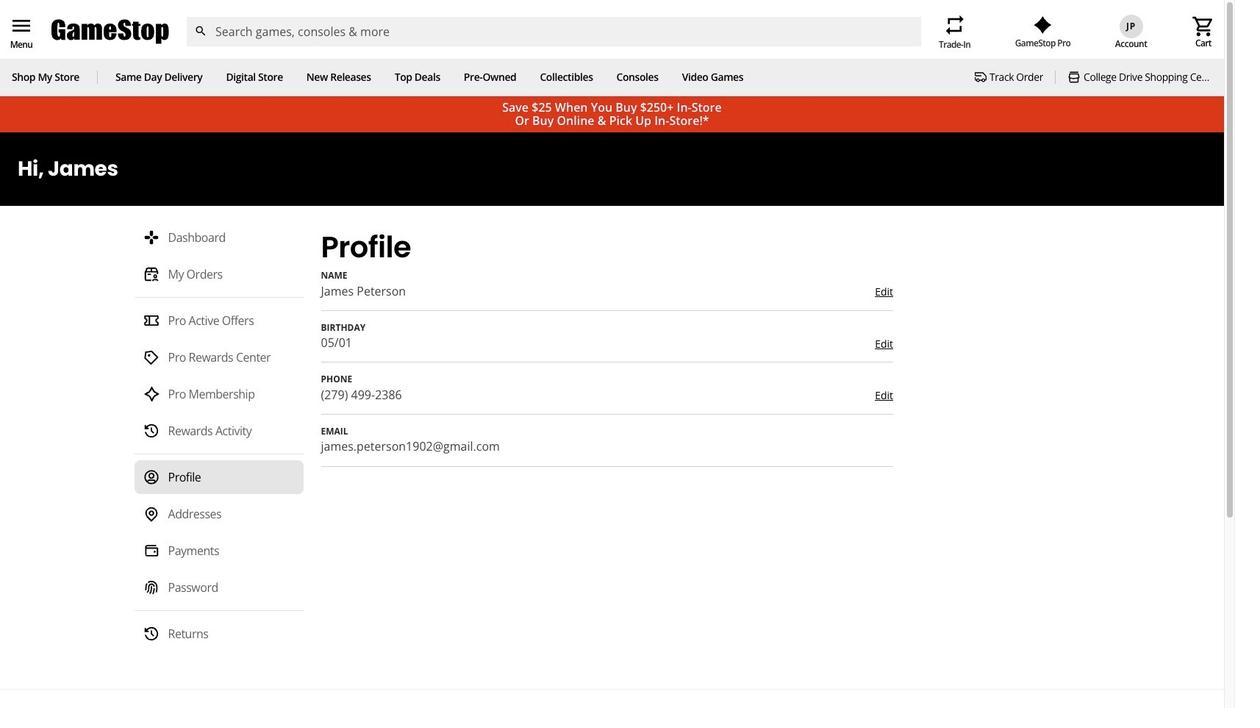 Task type: describe. For each thing, give the bounding box(es) containing it.
returns icon image
[[143, 626, 159, 642]]

pro active offers icon image
[[143, 313, 159, 329]]

my orders icon image
[[143, 266, 159, 283]]

gamestop image
[[51, 18, 169, 46]]

profile icon image
[[143, 469, 159, 486]]



Task type: vqa. For each thing, say whether or not it's contained in the screenshot.
'Gamestop' image
yes



Task type: locate. For each thing, give the bounding box(es) containing it.
password icon image
[[143, 580, 159, 596]]

rewards activity icon image
[[143, 423, 159, 439]]

gamestop pro icon image
[[1034, 16, 1053, 34]]

dashboard icon image
[[143, 230, 159, 246]]

payments icon image
[[143, 543, 159, 559]]

addresses icon image
[[143, 506, 159, 522]]

pro membership icon image
[[143, 386, 159, 402]]

Search games, consoles & more search field
[[216, 17, 895, 46]]

None search field
[[186, 17, 922, 46]]

pro rewards center icon image
[[143, 350, 159, 366]]



